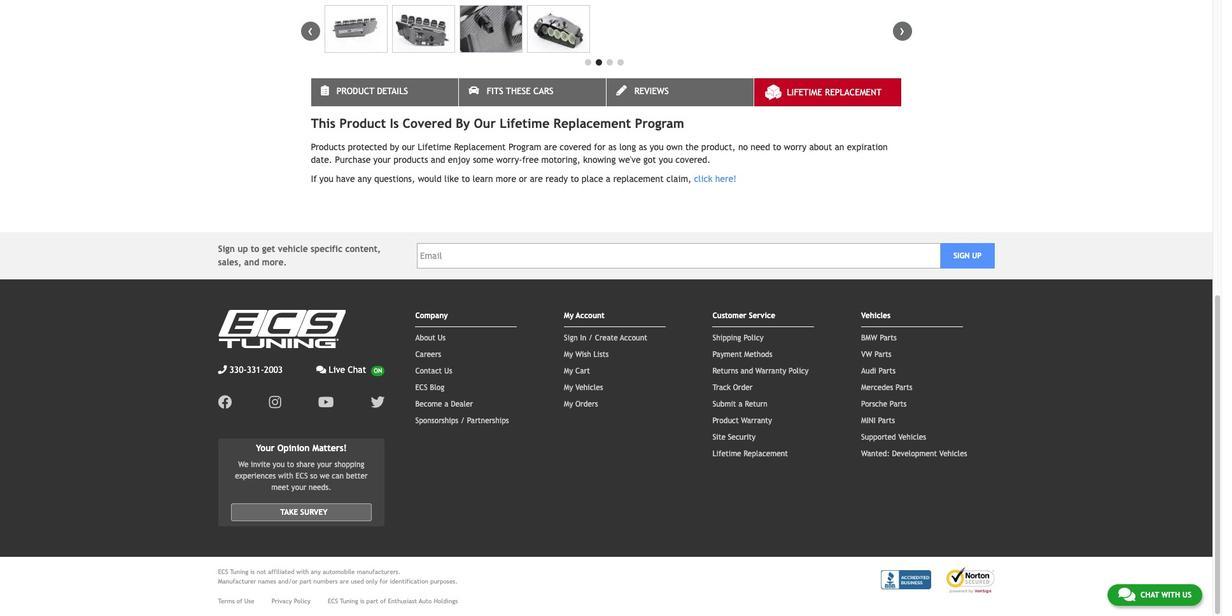 Task type: describe. For each thing, give the bounding box(es) containing it.
porsche parts
[[862, 400, 907, 409]]

mercedes parts
[[862, 384, 913, 393]]

my cart link
[[564, 367, 590, 376]]

live
[[329, 365, 345, 375]]

of inside "link"
[[237, 598, 243, 605]]

or
[[519, 174, 527, 184]]

my orders
[[564, 400, 598, 409]]

more.
[[262, 258, 287, 268]]

vehicles up bmw parts link
[[862, 312, 891, 321]]

track
[[713, 384, 731, 393]]

2 vertical spatial us
[[1183, 591, 1192, 600]]

to inside we invite you to share your shopping experiences with ecs so we can better meet your needs.
[[287, 461, 294, 469]]

audi parts
[[862, 367, 896, 376]]

is for not
[[250, 569, 255, 576]]

this
[[311, 116, 336, 131]]

lists
[[594, 351, 609, 359]]

2 as from the left
[[639, 142, 647, 152]]

to left the place
[[571, 174, 579, 184]]

payment methods link
[[713, 351, 773, 359]]

mercedes
[[862, 384, 894, 393]]

1 vertical spatial part
[[367, 598, 378, 605]]

products
[[311, 142, 345, 152]]

replacement down security
[[744, 450, 788, 459]]

get
[[262, 244, 275, 254]]

wanted: development vehicles link
[[862, 450, 968, 459]]

customer service
[[713, 312, 776, 321]]

become a dealer
[[415, 400, 473, 409]]

product warranty
[[713, 417, 772, 426]]

1 vertical spatial lifetime replacement link
[[713, 450, 788, 459]]

bmw
[[862, 334, 878, 343]]

live chat
[[329, 365, 366, 375]]

some
[[473, 155, 494, 165]]

1 horizontal spatial a
[[606, 174, 611, 184]]

porsche
[[862, 400, 888, 409]]

330-331-2003 link
[[218, 364, 283, 377]]

any inside ecs tuning is not affiliated with any automobile manufacturers. manufacturer names and/or part numbers are used only for identification purposes.
[[311, 569, 321, 576]]

my cart
[[564, 367, 590, 376]]

parts for porsche parts
[[890, 400, 907, 409]]

lifetime down fits these cars link
[[500, 116, 550, 131]]

2 of from the left
[[380, 598, 386, 605]]

about us link
[[415, 334, 446, 343]]

‹ link
[[301, 22, 320, 41]]

by
[[456, 116, 470, 131]]

and/or
[[278, 578, 298, 585]]

are inside ecs tuning is not affiliated with any automobile manufacturers. manufacturer names and/or part numbers are used only for identification purposes.
[[340, 578, 349, 585]]

chat with us
[[1141, 591, 1192, 600]]

security
[[728, 433, 756, 442]]

specific
[[311, 244, 343, 254]]

vehicles right development at the right bottom
[[940, 450, 968, 459]]

parts for vw parts
[[875, 351, 892, 359]]

matters!
[[312, 443, 347, 454]]

0 horizontal spatial your
[[292, 483, 307, 492]]

manufacturers.
[[357, 569, 401, 576]]

worry-
[[496, 155, 522, 165]]

parts for mercedes parts
[[896, 384, 913, 393]]

sign for sign up to get vehicle specific content, sales, and more.
[[218, 244, 235, 254]]

claim,
[[667, 174, 692, 184]]

automobile
[[323, 569, 355, 576]]

contact
[[415, 367, 442, 376]]

purchase
[[335, 155, 371, 165]]

product warranty link
[[713, 417, 772, 426]]

take survey
[[280, 508, 328, 517]]

blog
[[430, 384, 445, 393]]

vehicles up orders at the bottom of the page
[[576, 384, 604, 393]]

protected
[[348, 142, 387, 152]]

you up got
[[650, 142, 664, 152]]

free
[[522, 155, 539, 165]]

fits
[[487, 86, 504, 96]]

1 horizontal spatial account
[[620, 334, 648, 343]]

parts for bmw parts
[[880, 334, 897, 343]]

here!
[[716, 174, 737, 184]]

you inside we invite you to share your shopping experiences with ecs so we can better meet your needs.
[[273, 461, 285, 469]]

sign up
[[954, 252, 982, 261]]

meet
[[272, 483, 289, 492]]

so
[[310, 472, 318, 481]]

1 vertical spatial lifetime replacement
[[713, 450, 788, 459]]

sign for sign in / create account
[[564, 334, 578, 343]]

sign for sign up
[[954, 252, 970, 261]]

submit a return
[[713, 400, 768, 409]]

1 horizontal spatial program
[[635, 116, 685, 131]]

my for my cart
[[564, 367, 573, 376]]

wanted:
[[862, 450, 890, 459]]

reviews
[[635, 86, 669, 96]]

enjoy
[[448, 155, 470, 165]]

about us
[[415, 334, 446, 343]]

ecs for ecs tuning is not affiliated with any automobile manufacturers. manufacturer names and/or part numbers are used only for identification purposes.
[[218, 569, 228, 576]]

for inside products protected by our lifetime replacement program are covered for as long as you own the product, no need to worry about an expiration date. purchase your products and enjoy some worry-free motoring, knowing we've got you covered.
[[594, 142, 606, 152]]

cart
[[576, 367, 590, 376]]

own
[[667, 142, 683, 152]]

sponsorships / partnerships link
[[415, 417, 509, 426]]

to inside products protected by our lifetime replacement program are covered for as long as you own the product, no need to worry about an expiration date. purchase your products and enjoy some worry-free motoring, knowing we've got you covered.
[[773, 142, 782, 152]]

needs.
[[309, 483, 332, 492]]

sponsorships / partnerships
[[415, 417, 509, 426]]

1 as from the left
[[609, 142, 617, 152]]

covered.
[[676, 155, 711, 165]]

sign in / create account
[[564, 334, 648, 343]]

sign up to get vehicle specific content, sales, and more.
[[218, 244, 381, 268]]

tuning for part
[[340, 598, 358, 605]]

ecs tuning is part of enthusiast auto holdings
[[328, 598, 458, 605]]

youtube logo image
[[318, 396, 334, 410]]

program inside products protected by our lifetime replacement program are covered for as long as you own the product, no need to worry about an expiration date. purchase your products and enjoy some worry-free motoring, knowing we've got you covered.
[[509, 142, 542, 152]]

porsche parts link
[[862, 400, 907, 409]]

invite
[[251, 461, 270, 469]]

ecs blog link
[[415, 384, 445, 393]]

experiences
[[235, 472, 276, 481]]

products protected by our lifetime replacement program are covered for as long as you own the product, no need to worry about an expiration date. purchase your products and enjoy some worry-free motoring, knowing we've got you covered.
[[311, 142, 888, 165]]

phone image
[[218, 366, 227, 375]]

live chat link
[[316, 364, 385, 377]]

chat with us link
[[1108, 585, 1203, 606]]

1 vertical spatial /
[[461, 417, 465, 426]]

replacement up covered
[[554, 116, 631, 131]]

comments image
[[316, 366, 326, 375]]

my for my account
[[564, 312, 574, 321]]

vehicle
[[278, 244, 308, 254]]

instagram logo image
[[269, 396, 281, 410]]

331-
[[247, 365, 264, 375]]

site security
[[713, 433, 756, 442]]

your
[[256, 443, 275, 454]]

3 es#25902 - 11617833496 - euro csl intake - give your vehicle the intake it was meant to have - genuine european bmw - bmw image from the left
[[459, 5, 523, 53]]

auto
[[419, 598, 432, 605]]

sales,
[[218, 258, 242, 268]]

lifetime replacement inside lifetime replacement link
[[787, 87, 882, 98]]

2 vertical spatial and
[[741, 367, 753, 376]]

vehicles up wanted: development vehicles link
[[899, 433, 927, 442]]

my wish lists
[[564, 351, 609, 359]]

my for my wish lists
[[564, 351, 573, 359]]

lifetime down the site security link
[[713, 450, 742, 459]]

numbers
[[314, 578, 338, 585]]

products
[[394, 155, 428, 165]]

lifetime up worry
[[787, 87, 823, 98]]

1 vertical spatial policy
[[789, 367, 809, 376]]



Task type: locate. For each thing, give the bounding box(es) containing it.
ecs tuning image
[[218, 310, 345, 349]]

2 horizontal spatial your
[[374, 155, 391, 165]]

sign inside sign up to get vehicle specific content, sales, and more.
[[218, 244, 235, 254]]

ecs up manufacturer
[[218, 569, 228, 576]]

privacy
[[272, 598, 292, 605]]

replacement inside lifetime replacement link
[[825, 87, 882, 98]]

›
[[900, 22, 905, 39]]

your down by
[[374, 155, 391, 165]]

service
[[749, 312, 776, 321]]

0 vertical spatial product
[[337, 86, 375, 96]]

1 horizontal spatial is
[[360, 598, 365, 605]]

and inside products protected by our lifetime replacement program are covered for as long as you own the product, no need to worry about an expiration date. purchase your products and enjoy some worry-free motoring, knowing we've got you covered.
[[431, 155, 446, 165]]

you
[[650, 142, 664, 152], [659, 155, 673, 165], [320, 174, 334, 184], [273, 461, 285, 469]]

returns and warranty policy
[[713, 367, 809, 376]]

take
[[280, 508, 298, 517]]

and
[[431, 155, 446, 165], [244, 258, 259, 268], [741, 367, 753, 376]]

click
[[694, 174, 713, 184]]

2 horizontal spatial are
[[544, 142, 557, 152]]

my down my cart at bottom left
[[564, 384, 573, 393]]

1 vertical spatial for
[[380, 578, 388, 585]]

returns
[[713, 367, 739, 376]]

lifetime replacement link up about
[[754, 79, 901, 107]]

is down used
[[360, 598, 365, 605]]

up inside button
[[973, 252, 982, 261]]

product down submit
[[713, 417, 739, 426]]

as
[[609, 142, 617, 152], [639, 142, 647, 152]]

program up the own on the right top of the page
[[635, 116, 685, 131]]

and up "would"
[[431, 155, 446, 165]]

ecs left so
[[296, 472, 308, 481]]

1 horizontal spatial your
[[317, 461, 332, 469]]

as left long
[[609, 142, 617, 152]]

and inside sign up to get vehicle specific content, sales, and more.
[[244, 258, 259, 268]]

your opinion matters!
[[256, 443, 347, 454]]

0 horizontal spatial and
[[244, 258, 259, 268]]

0 vertical spatial with
[[278, 472, 293, 481]]

ecs down 'numbers'
[[328, 598, 338, 605]]

/ right in
[[589, 334, 593, 343]]

1 horizontal spatial /
[[589, 334, 593, 343]]

1 horizontal spatial with
[[296, 569, 309, 576]]

chat inside chat with us link
[[1141, 591, 1160, 600]]

es#25902 - 11617833496 - euro csl intake - give your vehicle the intake it was meant to have - genuine european bmw - bmw image
[[324, 5, 388, 53], [392, 5, 455, 53], [459, 5, 523, 53], [527, 5, 590, 53]]

0 vertical spatial chat
[[348, 365, 366, 375]]

used
[[351, 578, 364, 585]]

0 horizontal spatial any
[[311, 569, 321, 576]]

mini
[[862, 417, 876, 426]]

take survey button
[[231, 504, 372, 522]]

1 vertical spatial is
[[360, 598, 365, 605]]

careers
[[415, 351, 441, 359]]

customer
[[713, 312, 747, 321]]

part right and/or
[[300, 578, 312, 585]]

sponsorships
[[415, 417, 459, 426]]

0 vertical spatial is
[[250, 569, 255, 576]]

these
[[506, 86, 531, 96]]

date.
[[311, 155, 332, 165]]

4 my from the top
[[564, 384, 573, 393]]

ready
[[546, 174, 568, 184]]

1 vertical spatial account
[[620, 334, 648, 343]]

product
[[337, 86, 375, 96], [340, 116, 386, 131], [713, 417, 739, 426]]

to right need at the right of the page
[[773, 142, 782, 152]]

up for sign up
[[973, 252, 982, 261]]

for inside ecs tuning is not affiliated with any automobile manufacturers. manufacturer names and/or part numbers are used only for identification purposes.
[[380, 578, 388, 585]]

parts right the bmw
[[880, 334, 897, 343]]

mini parts link
[[862, 417, 895, 426]]

0 horizontal spatial part
[[300, 578, 312, 585]]

tuning down used
[[340, 598, 358, 605]]

become a dealer link
[[415, 400, 473, 409]]

2 horizontal spatial sign
[[954, 252, 970, 261]]

for up knowing
[[594, 142, 606, 152]]

2 vertical spatial with
[[1162, 591, 1181, 600]]

audi parts link
[[862, 367, 896, 376]]

0 vertical spatial us
[[438, 334, 446, 343]]

lifetime replacement link down security
[[713, 450, 788, 459]]

enthusiast
[[388, 598, 417, 605]]

1 vertical spatial program
[[509, 142, 542, 152]]

5 my from the top
[[564, 400, 573, 409]]

warranty down methods
[[756, 367, 787, 376]]

4 es#25902 - 11617833496 - euro csl intake - give your vehicle the intake it was meant to have - genuine european bmw - bmw image from the left
[[527, 5, 590, 53]]

a left dealer
[[445, 400, 449, 409]]

ecs for ecs tuning is part of enthusiast auto holdings
[[328, 598, 338, 605]]

twitter logo image
[[371, 396, 385, 410]]

1 vertical spatial with
[[296, 569, 309, 576]]

is left not
[[250, 569, 255, 576]]

a left return
[[739, 400, 743, 409]]

0 horizontal spatial account
[[576, 312, 605, 321]]

1 horizontal spatial sign
[[564, 334, 578, 343]]

lifetime replacement
[[787, 87, 882, 98], [713, 450, 788, 459]]

facebook logo image
[[218, 396, 232, 410]]

product for product details
[[337, 86, 375, 96]]

supported vehicles
[[862, 433, 927, 442]]

with up and/or
[[296, 569, 309, 576]]

with inside we invite you to share your shopping experiences with ecs so we can better meet your needs.
[[278, 472, 293, 481]]

2 horizontal spatial a
[[739, 400, 743, 409]]

sign inside button
[[954, 252, 970, 261]]

return
[[745, 400, 768, 409]]

0 vertical spatial and
[[431, 155, 446, 165]]

1 horizontal spatial any
[[358, 174, 372, 184]]

2 horizontal spatial policy
[[789, 367, 809, 376]]

can
[[332, 472, 344, 481]]

0 vertical spatial account
[[576, 312, 605, 321]]

vw
[[862, 351, 873, 359]]

lifetime replacement down security
[[713, 450, 788, 459]]

your right meet
[[292, 483, 307, 492]]

motoring,
[[542, 155, 581, 165]]

replacement inside products protected by our lifetime replacement program are covered for as long as you own the product, no need to worry about an expiration date. purchase your products and enjoy some worry-free motoring, knowing we've got you covered.
[[454, 142, 506, 152]]

payment
[[713, 351, 742, 359]]

ecs for ecs blog
[[415, 384, 428, 393]]

are up motoring,
[[544, 142, 557, 152]]

comments image
[[1119, 587, 1136, 602]]

0 horizontal spatial policy
[[294, 598, 311, 605]]

no
[[739, 142, 748, 152]]

1 vertical spatial warranty
[[741, 417, 772, 426]]

part down only on the bottom left
[[367, 598, 378, 605]]

1 vertical spatial any
[[311, 569, 321, 576]]

0 horizontal spatial of
[[237, 598, 243, 605]]

parts right vw
[[875, 351, 892, 359]]

3 my from the top
[[564, 367, 573, 376]]

1 horizontal spatial up
[[973, 252, 982, 261]]

any
[[358, 174, 372, 184], [311, 569, 321, 576]]

to left share
[[287, 461, 294, 469]]

program
[[635, 116, 685, 131], [509, 142, 542, 152]]

warranty down return
[[741, 417, 772, 426]]

330-331-2003
[[230, 365, 283, 375]]

with inside ecs tuning is not affiliated with any automobile manufacturers. manufacturer names and/or part numbers are used only for identification purposes.
[[296, 569, 309, 576]]

2 horizontal spatial with
[[1162, 591, 1181, 600]]

Email email field
[[417, 244, 941, 269]]

/ down dealer
[[461, 417, 465, 426]]

ecs inside we invite you to share your shopping experiences with ecs so we can better meet your needs.
[[296, 472, 308, 481]]

0 horizontal spatial is
[[250, 569, 255, 576]]

a for company
[[445, 400, 449, 409]]

would
[[418, 174, 442, 184]]

payment methods
[[713, 351, 773, 359]]

up for sign up to get vehicle specific content, sales, and more.
[[238, 244, 248, 254]]

policy for shipping policy
[[744, 334, 764, 343]]

development
[[892, 450, 938, 459]]

us
[[438, 334, 446, 343], [444, 367, 453, 376], [1183, 591, 1192, 600]]

0 horizontal spatial program
[[509, 142, 542, 152]]

us for contact us
[[444, 367, 453, 376]]

a right the place
[[606, 174, 611, 184]]

2 vertical spatial policy
[[294, 598, 311, 605]]

lifetime inside products protected by our lifetime replacement program are covered for as long as you own the product, no need to worry about an expiration date. purchase your products and enjoy some worry-free motoring, knowing we've got you covered.
[[418, 142, 451, 152]]

0 horizontal spatial sign
[[218, 244, 235, 254]]

replacement up some
[[454, 142, 506, 152]]

we
[[238, 461, 249, 469]]

1 horizontal spatial are
[[530, 174, 543, 184]]

account right create
[[620, 334, 648, 343]]

0 vertical spatial part
[[300, 578, 312, 585]]

2 vertical spatial your
[[292, 483, 307, 492]]

a for customer service
[[739, 400, 743, 409]]

0 vertical spatial program
[[635, 116, 685, 131]]

any up 'numbers'
[[311, 569, 321, 576]]

2 es#25902 - 11617833496 - euro csl intake - give your vehicle the intake it was meant to have - genuine european bmw - bmw image from the left
[[392, 5, 455, 53]]

chat inside live chat link
[[348, 365, 366, 375]]

policy
[[744, 334, 764, 343], [789, 367, 809, 376], [294, 598, 311, 605]]

parts for mini parts
[[878, 417, 895, 426]]

parts
[[880, 334, 897, 343], [875, 351, 892, 359], [879, 367, 896, 376], [896, 384, 913, 393], [890, 400, 907, 409], [878, 417, 895, 426]]

any right have
[[358, 174, 372, 184]]

my vehicles link
[[564, 384, 604, 393]]

not
[[257, 569, 266, 576]]

chat right live at the left bottom
[[348, 365, 366, 375]]

0 horizontal spatial a
[[445, 400, 449, 409]]

1 horizontal spatial chat
[[1141, 591, 1160, 600]]

my left 'cart'
[[564, 367, 573, 376]]

1 vertical spatial and
[[244, 258, 259, 268]]

tuning up manufacturer
[[230, 569, 249, 576]]

1 horizontal spatial policy
[[744, 334, 764, 343]]

1 horizontal spatial tuning
[[340, 598, 358, 605]]

ecs inside ecs tuning is not affiliated with any automobile manufacturers. manufacturer names and/or part numbers are used only for identification purposes.
[[218, 569, 228, 576]]

1 vertical spatial your
[[317, 461, 332, 469]]

take survey link
[[231, 504, 372, 522]]

orders
[[576, 400, 598, 409]]

my for my orders
[[564, 400, 573, 409]]

lifetime down covered
[[418, 142, 451, 152]]

0 horizontal spatial for
[[380, 578, 388, 585]]

to right "like"
[[462, 174, 470, 184]]

bmw parts
[[862, 334, 897, 343]]

us right comments icon
[[1183, 591, 1192, 600]]

account
[[576, 312, 605, 321], [620, 334, 648, 343]]

1 vertical spatial us
[[444, 367, 453, 376]]

terms of use
[[218, 598, 255, 605]]

is inside ecs tuning is not affiliated with any automobile manufacturers. manufacturer names and/or part numbers are used only for identification purposes.
[[250, 569, 255, 576]]

with right comments icon
[[1162, 591, 1181, 600]]

my up my wish lists
[[564, 312, 574, 321]]

my for my vehicles
[[564, 384, 573, 393]]

2003
[[264, 365, 283, 375]]

0 horizontal spatial tuning
[[230, 569, 249, 576]]

and up the order
[[741, 367, 753, 376]]

up inside sign up to get vehicle specific content, sales, and more.
[[238, 244, 248, 254]]

tuning for not
[[230, 569, 249, 576]]

lifetime replacement up the an
[[787, 87, 882, 98]]

is for part
[[360, 598, 365, 605]]

tuning inside ecs tuning is not affiliated with any automobile manufacturers. manufacturer names and/or part numbers are used only for identification purposes.
[[230, 569, 249, 576]]

are right or
[[530, 174, 543, 184]]

this product is covered by our lifetime replacement program
[[311, 116, 685, 131]]

enthusiast auto holdings link
[[388, 597, 458, 606]]

0 horizontal spatial up
[[238, 244, 248, 254]]

0 vertical spatial policy
[[744, 334, 764, 343]]

as up got
[[639, 142, 647, 152]]

2 vertical spatial product
[[713, 417, 739, 426]]

about
[[415, 334, 436, 343]]

0 horizontal spatial /
[[461, 417, 465, 426]]

sign in / create account link
[[564, 334, 648, 343]]

1 es#25902 - 11617833496 - euro csl intake - give your vehicle the intake it was meant to have - genuine european bmw - bmw image from the left
[[324, 5, 388, 53]]

parts up the mercedes parts link
[[879, 367, 896, 376]]

policy for privacy policy
[[294, 598, 311, 605]]

1 horizontal spatial for
[[594, 142, 606, 152]]

my wish lists link
[[564, 351, 609, 359]]

of left use
[[237, 598, 243, 605]]

0 horizontal spatial chat
[[348, 365, 366, 375]]

us for about us
[[438, 334, 446, 343]]

0 vertical spatial lifetime replacement link
[[754, 79, 901, 107]]

our
[[402, 142, 415, 152]]

my left wish
[[564, 351, 573, 359]]

parts down the mercedes parts link
[[890, 400, 907, 409]]

is
[[390, 116, 399, 131]]

shipping
[[713, 334, 742, 343]]

we've
[[619, 155, 641, 165]]

identification
[[390, 578, 429, 585]]

1 horizontal spatial as
[[639, 142, 647, 152]]

0 horizontal spatial are
[[340, 578, 349, 585]]

click here! link
[[694, 174, 737, 184]]

parts up porsche parts "link"
[[896, 384, 913, 393]]

0 vertical spatial /
[[589, 334, 593, 343]]

parts down porsche parts at the right bottom of page
[[878, 417, 895, 426]]

0 vertical spatial tuning
[[230, 569, 249, 576]]

0 vertical spatial for
[[594, 142, 606, 152]]

us right contact
[[444, 367, 453, 376]]

1 vertical spatial chat
[[1141, 591, 1160, 600]]

fits these cars link
[[459, 79, 606, 107]]

1 horizontal spatial and
[[431, 155, 446, 165]]

1 horizontal spatial part
[[367, 598, 378, 605]]

you down the own on the right top of the page
[[659, 155, 673, 165]]

0 vertical spatial any
[[358, 174, 372, 184]]

are down automobile at the left bottom of page
[[340, 578, 349, 585]]

to left the "get"
[[251, 244, 259, 254]]

warranty
[[756, 367, 787, 376], [741, 417, 772, 426]]

and right sales, at the top of the page
[[244, 258, 259, 268]]

1 vertical spatial are
[[530, 174, 543, 184]]

2 horizontal spatial and
[[741, 367, 753, 376]]

0 vertical spatial are
[[544, 142, 557, 152]]

parts for audi parts
[[879, 367, 896, 376]]

you right if
[[320, 174, 334, 184]]

part inside ecs tuning is not affiliated with any automobile manufacturers. manufacturer names and/or part numbers are used only for identification purposes.
[[300, 578, 312, 585]]

an
[[835, 142, 845, 152]]

chat right comments icon
[[1141, 591, 1160, 600]]

product for product warranty
[[713, 417, 739, 426]]

2 my from the top
[[564, 351, 573, 359]]

0 vertical spatial warranty
[[756, 367, 787, 376]]

site security link
[[713, 433, 756, 442]]

you right invite
[[273, 461, 285, 469]]

program up free
[[509, 142, 542, 152]]

1 of from the left
[[237, 598, 243, 605]]

affiliated
[[268, 569, 295, 576]]

ecs tuning is not affiliated with any automobile manufacturers. manufacturer names and/or part numbers are used only for identification purposes.
[[218, 569, 458, 585]]

survey
[[300, 508, 328, 517]]

account up in
[[576, 312, 605, 321]]

1 vertical spatial tuning
[[340, 598, 358, 605]]

0 horizontal spatial as
[[609, 142, 617, 152]]

product,
[[702, 142, 736, 152]]

to inside sign up to get vehicle specific content, sales, and more.
[[251, 244, 259, 254]]

0 horizontal spatial with
[[278, 472, 293, 481]]

us right about
[[438, 334, 446, 343]]

your up we
[[317, 461, 332, 469]]

of left enthusiast
[[380, 598, 386, 605]]

company
[[415, 312, 448, 321]]

product up the protected
[[340, 116, 386, 131]]

2 vertical spatial are
[[340, 578, 349, 585]]

0 vertical spatial lifetime replacement
[[787, 87, 882, 98]]

are inside products protected by our lifetime replacement program are covered for as long as you own the product, no need to worry about an expiration date. purchase your products and enjoy some worry-free motoring, knowing we've got you covered.
[[544, 142, 557, 152]]

ecs left 'blog'
[[415, 384, 428, 393]]

0 vertical spatial your
[[374, 155, 391, 165]]

supported vehicles link
[[862, 433, 927, 442]]

with up meet
[[278, 472, 293, 481]]

are
[[544, 142, 557, 152], [530, 174, 543, 184], [340, 578, 349, 585]]

content,
[[345, 244, 381, 254]]

replacement up the an
[[825, 87, 882, 98]]

my left orders at the bottom of the page
[[564, 400, 573, 409]]

product left details
[[337, 86, 375, 96]]

1 horizontal spatial of
[[380, 598, 386, 605]]

1 my from the top
[[564, 312, 574, 321]]

your inside products protected by our lifetime replacement program are covered for as long as you own the product, no need to worry about an expiration date. purchase your products and enjoy some worry-free motoring, knowing we've got you covered.
[[374, 155, 391, 165]]

details
[[377, 86, 408, 96]]

shipping policy
[[713, 334, 764, 343]]

1 vertical spatial product
[[340, 116, 386, 131]]

for down manufacturers.
[[380, 578, 388, 585]]

holdings
[[434, 598, 458, 605]]

use
[[244, 598, 255, 605]]



Task type: vqa. For each thing, say whether or not it's contained in the screenshot.
better
yes



